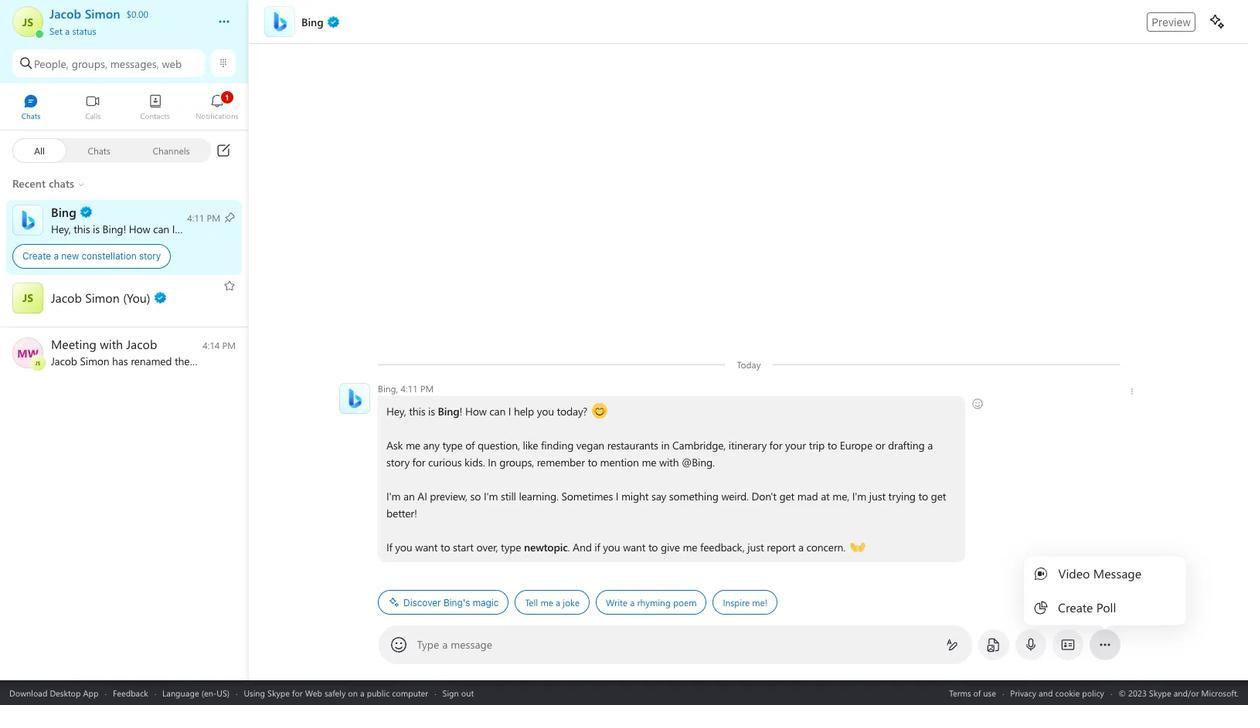 Task type: vqa. For each thing, say whether or not it's contained in the screenshot.
Type a meeting name (optional) text field
no



Task type: describe. For each thing, give the bounding box(es) containing it.
so
[[470, 489, 481, 504]]

constellation
[[82, 251, 137, 262]]

policy
[[1083, 688, 1105, 699]]

your
[[785, 438, 806, 453]]

download desktop app
[[9, 688, 99, 699]]

kids.
[[464, 455, 485, 470]]

question,
[[477, 438, 520, 453]]

create
[[22, 251, 51, 262]]

0 horizontal spatial is
[[93, 222, 100, 236]]

rhyming
[[637, 597, 671, 609]]

like
[[523, 438, 538, 453]]

4:11
[[401, 383, 418, 395]]

preview,
[[430, 489, 467, 504]]

chats
[[88, 144, 111, 157]]

say
[[651, 489, 666, 504]]

want inside the ask me any type of question, like finding vegan restaurants in cambridge, itinerary for your trip to europe or drafting a story for curious kids. in groups, remember to mention me with @bing. i'm an ai preview, so i'm still learning. sometimes i might say something weird. don't get mad at me, i'm just trying to get better! if you want to start over, type
[[415, 540, 438, 555]]

trip
[[809, 438, 825, 453]]

status
[[72, 25, 96, 37]]

1 vertical spatial today?
[[557, 404, 587, 419]]

1 vertical spatial type
[[501, 540, 521, 555]]

magic
[[473, 597, 499, 609]]

any
[[423, 438, 439, 453]]

write
[[606, 597, 628, 609]]

channels
[[153, 144, 190, 157]]

new
[[61, 251, 79, 262]]

0 horizontal spatial how
[[129, 222, 150, 236]]

(openhands)
[[850, 540, 908, 554]]

give
[[661, 540, 680, 555]]

sign out
[[443, 688, 474, 699]]

an
[[403, 489, 415, 504]]

bing,
[[378, 383, 398, 395]]

ask
[[386, 438, 403, 453]]

mention
[[600, 455, 639, 470]]

me left with
[[642, 455, 656, 470]]

a left the new
[[54, 251, 59, 262]]

or
[[875, 438, 885, 453]]

all
[[34, 144, 45, 157]]

tell me a joke button
[[515, 591, 590, 616]]

trying
[[889, 489, 916, 504]]

newtopic
[[524, 540, 568, 555]]

1 horizontal spatial this
[[409, 404, 425, 419]]

a right on
[[360, 688, 365, 699]]

groups, inside "button"
[[72, 56, 107, 71]]

out
[[461, 688, 474, 699]]

just inside the ask me any type of question, like finding vegan restaurants in cambridge, itinerary for your trip to europe or drafting a story for curious kids. in groups, remember to mention me with @bing. i'm an ai preview, so i'm still learning. sometimes i might say something weird. don't get mad at me, i'm just trying to get better! if you want to start over, type
[[869, 489, 886, 504]]

ai
[[417, 489, 427, 504]]

bing, 4:11 pm
[[378, 383, 434, 395]]

0 horizontal spatial i
[[172, 222, 175, 236]]

1 horizontal spatial i
[[508, 404, 511, 419]]

0 vertical spatial bing
[[103, 222, 123, 236]]

1 vertical spatial !
[[459, 404, 462, 419]]

(en-
[[202, 688, 217, 699]]

privacy
[[1011, 688, 1037, 699]]

vegan
[[576, 438, 604, 453]]

terms of use link
[[950, 688, 997, 699]]

a left joke
[[556, 597, 560, 609]]

people, groups, messages, web button
[[12, 49, 205, 77]]

0 horizontal spatial hey, this is bing ! how can i help you today?
[[51, 222, 254, 236]]

report
[[767, 540, 796, 555]]

bing's
[[443, 597, 470, 609]]

download desktop app link
[[9, 688, 99, 699]]

restaurants
[[607, 438, 658, 453]]

groups, inside the ask me any type of question, like finding vegan restaurants in cambridge, itinerary for your trip to europe or drafting a story for curious kids. in groups, remember to mention me with @bing. i'm an ai preview, so i'm still learning. sometimes i might say something weird. don't get mad at me, i'm just trying to get better! if you want to start over, type
[[499, 455, 534, 470]]

me right give
[[683, 540, 697, 555]]

to left start
[[440, 540, 450, 555]]

if
[[594, 540, 600, 555]]

1 vertical spatial is
[[428, 404, 435, 419]]

terms of use
[[950, 688, 997, 699]]

cambridge,
[[672, 438, 726, 453]]

a right report
[[798, 540, 804, 555]]

still
[[501, 489, 516, 504]]

me left any
[[406, 438, 420, 453]]

write a rhyming poem
[[606, 597, 697, 609]]

0 vertical spatial this
[[74, 222, 90, 236]]

using skype for web safely on a public computer link
[[244, 688, 428, 699]]

something
[[669, 489, 719, 504]]

inspire me!
[[723, 597, 768, 609]]

if
[[386, 540, 392, 555]]

and
[[1039, 688, 1053, 699]]

type
[[417, 638, 440, 653]]

to down vegan
[[588, 455, 597, 470]]

app
[[83, 688, 99, 699]]

i inside the ask me any type of question, like finding vegan restaurants in cambridge, itinerary for your trip to europe or drafting a story for curious kids. in groups, remember to mention me with @bing. i'm an ai preview, so i'm still learning. sometimes i might say something weird. don't get mad at me, i'm just trying to get better! if you want to start over, type
[[616, 489, 618, 504]]

in
[[488, 455, 496, 470]]

discover bing's magic
[[403, 597, 499, 609]]

tell
[[525, 597, 538, 609]]

Type a message text field
[[418, 638, 934, 654]]

using
[[244, 688, 265, 699]]

mad
[[797, 489, 818, 504]]

over,
[[476, 540, 498, 555]]

you inside the ask me any type of question, like finding vegan restaurants in cambridge, itinerary for your trip to europe or drafting a story for curious kids. in groups, remember to mention me with @bing. i'm an ai preview, so i'm still learning. sometimes i might say something weird. don't get mad at me, i'm just trying to get better! if you want to start over, type
[[395, 540, 412, 555]]

might
[[621, 489, 649, 504]]

a inside the ask me any type of question, like finding vegan restaurants in cambridge, itinerary for your trip to europe or drafting a story for curious kids. in groups, remember to mention me with @bing. i'm an ai preview, so i'm still learning. sometimes i might say something weird. don't get mad at me, i'm just trying to get better! if you want to start over, type
[[928, 438, 933, 453]]

discover
[[403, 597, 441, 609]]

2 i'm from the left
[[484, 489, 498, 504]]

a right "type"
[[442, 638, 448, 653]]

1 horizontal spatial bing
[[438, 404, 459, 419]]



Task type: locate. For each thing, give the bounding box(es) containing it.
and
[[573, 540, 592, 555]]

public
[[367, 688, 390, 699]]

don't
[[752, 489, 777, 504]]

1 horizontal spatial how
[[465, 404, 486, 419]]

itinerary
[[729, 438, 767, 453]]

of left 'use'
[[974, 688, 981, 699]]

0 horizontal spatial just
[[748, 540, 764, 555]]

privacy and cookie policy link
[[1011, 688, 1105, 699]]

a right write
[[630, 597, 635, 609]]

feedback,
[[700, 540, 745, 555]]

can up the question,
[[489, 404, 505, 419]]

0 horizontal spatial groups,
[[72, 56, 107, 71]]

0 horizontal spatial can
[[153, 222, 169, 236]]

terms
[[950, 688, 972, 699]]

help
[[178, 222, 198, 236], [514, 404, 534, 419]]

0 horizontal spatial story
[[139, 251, 161, 262]]

can up create a new constellation story
[[153, 222, 169, 236]]

1 horizontal spatial type
[[501, 540, 521, 555]]

1 horizontal spatial hey,
[[386, 404, 406, 419]]

cookie
[[1056, 688, 1080, 699]]

1 horizontal spatial can
[[489, 404, 505, 419]]

of inside the ask me any type of question, like finding vegan restaurants in cambridge, itinerary for your trip to europe or drafting a story for curious kids. in groups, remember to mention me with @bing. i'm an ai preview, so i'm still learning. sometimes i might say something weird. don't get mad at me, i'm just trying to get better! if you want to start over, type
[[465, 438, 475, 453]]

me,
[[833, 489, 849, 504]]

0 vertical spatial is
[[93, 222, 100, 236]]

0 horizontal spatial hey,
[[51, 222, 71, 236]]

a right the drafting
[[928, 438, 933, 453]]

in
[[661, 438, 670, 453]]

groups, down status
[[72, 56, 107, 71]]

how up the question,
[[465, 404, 486, 419]]

get left mad
[[779, 489, 795, 504]]

to right trip
[[828, 438, 837, 453]]

0 vertical spatial can
[[153, 222, 169, 236]]

i
[[172, 222, 175, 236], [508, 404, 511, 419], [616, 489, 618, 504]]

type
[[442, 438, 463, 453], [501, 540, 521, 555]]

1 vertical spatial i
[[508, 404, 511, 419]]

tab list
[[0, 87, 248, 130]]

get
[[779, 489, 795, 504], [931, 489, 946, 504]]

at
[[821, 489, 830, 504]]

2 vertical spatial i
[[616, 489, 618, 504]]

groups, down like
[[499, 455, 534, 470]]

want left give
[[623, 540, 646, 555]]

today?
[[221, 222, 251, 236], [557, 404, 587, 419]]

safely
[[325, 688, 346, 699]]

0 vertical spatial story
[[139, 251, 161, 262]]

0 vertical spatial groups,
[[72, 56, 107, 71]]

1 horizontal spatial groups,
[[499, 455, 534, 470]]

feedback
[[113, 688, 148, 699]]

for left web
[[292, 688, 303, 699]]

bing
[[103, 222, 123, 236], [438, 404, 459, 419]]

i'm right me,
[[852, 489, 867, 504]]

for down any
[[412, 455, 425, 470]]

0 vertical spatial how
[[129, 222, 150, 236]]

2 vertical spatial for
[[292, 688, 303, 699]]

message
[[451, 638, 493, 653]]

1 horizontal spatial story
[[386, 455, 409, 470]]

0 horizontal spatial help
[[178, 222, 198, 236]]

0 vertical spatial help
[[178, 222, 198, 236]]

bing up "constellation"
[[103, 222, 123, 236]]

i'm left an at left bottom
[[386, 489, 400, 504]]

is up create a new constellation story
[[93, 222, 100, 236]]

0 horizontal spatial this
[[74, 222, 90, 236]]

1 vertical spatial this
[[409, 404, 425, 419]]

1 horizontal spatial just
[[869, 489, 886, 504]]

1 i'm from the left
[[386, 489, 400, 504]]

2 horizontal spatial i
[[616, 489, 618, 504]]

computer
[[392, 688, 428, 699]]

0 horizontal spatial for
[[292, 688, 303, 699]]

download
[[9, 688, 47, 699]]

1 horizontal spatial i'm
[[484, 489, 498, 504]]

story right "constellation"
[[139, 251, 161, 262]]

hey, up the new
[[51, 222, 71, 236]]

create a new constellation story
[[22, 251, 161, 262]]

set a status button
[[49, 22, 203, 37]]

inspire me! button
[[713, 591, 778, 616]]

! up "constellation"
[[123, 222, 126, 236]]

to right trying on the bottom right of page
[[919, 489, 928, 504]]

this down 4:11
[[409, 404, 425, 419]]

pm
[[420, 383, 434, 395]]

me right tell on the bottom
[[540, 597, 553, 609]]

! up 'curious'
[[459, 404, 462, 419]]

set
[[49, 25, 62, 37]]

1 horizontal spatial !
[[459, 404, 462, 419]]

concern.
[[807, 540, 846, 555]]

want left start
[[415, 540, 438, 555]]

1 vertical spatial just
[[748, 540, 764, 555]]

on
[[348, 688, 358, 699]]

web
[[305, 688, 322, 699]]

1 vertical spatial hey, this is bing ! how can i help you today?
[[386, 404, 590, 419]]

people,
[[34, 56, 69, 71]]

0 vertical spatial type
[[442, 438, 463, 453]]

0 vertical spatial of
[[465, 438, 475, 453]]

feedback link
[[113, 688, 148, 699]]

1 vertical spatial of
[[974, 688, 981, 699]]

sign
[[443, 688, 459, 699]]

language
[[162, 688, 199, 699]]

0 vertical spatial hey, this is bing ! how can i help you today?
[[51, 222, 254, 236]]

of
[[465, 438, 475, 453], [974, 688, 981, 699]]

1 vertical spatial how
[[465, 404, 486, 419]]

1 horizontal spatial is
[[428, 404, 435, 419]]

privacy and cookie policy
[[1011, 688, 1105, 699]]

get right trying on the bottom right of page
[[931, 489, 946, 504]]

type up 'curious'
[[442, 438, 463, 453]]

0 vertical spatial just
[[869, 489, 886, 504]]

1 horizontal spatial hey, this is bing ! how can i help you today?
[[386, 404, 590, 419]]

0 horizontal spatial bing
[[103, 222, 123, 236]]

type a message
[[417, 638, 493, 653]]

bing up any
[[438, 404, 459, 419]]

0 horizontal spatial type
[[442, 438, 463, 453]]

1 vertical spatial can
[[489, 404, 505, 419]]

hey,
[[51, 222, 71, 236], [386, 404, 406, 419]]

1 want from the left
[[415, 540, 438, 555]]

us)
[[217, 688, 230, 699]]

weird.
[[721, 489, 749, 504]]

want
[[415, 540, 438, 555], [623, 540, 646, 555]]

1 horizontal spatial for
[[412, 455, 425, 470]]

a right set
[[65, 25, 70, 37]]

2 horizontal spatial for
[[769, 438, 783, 453]]

0 horizontal spatial get
[[779, 489, 795, 504]]

1 vertical spatial help
[[514, 404, 534, 419]]

0 horizontal spatial of
[[465, 438, 475, 453]]

hey, this is bing ! how can i help you today?
[[51, 222, 254, 236], [386, 404, 590, 419]]

hey, this is bing ! how can i help you today? up "constellation"
[[51, 222, 254, 236]]

is
[[93, 222, 100, 236], [428, 404, 435, 419]]

i'm right so
[[484, 489, 498, 504]]

to left give
[[648, 540, 658, 555]]

story down ask
[[386, 455, 409, 470]]

(smileeyes)
[[592, 404, 642, 418]]

curious
[[428, 455, 462, 470]]

0 horizontal spatial want
[[415, 540, 438, 555]]

0 horizontal spatial today?
[[221, 222, 251, 236]]

how up "constellation"
[[129, 222, 150, 236]]

1 vertical spatial hey,
[[386, 404, 406, 419]]

hey, this is bing ! how can i help you today? up the question,
[[386, 404, 590, 419]]

type right over,
[[501, 540, 521, 555]]

1 horizontal spatial want
[[623, 540, 646, 555]]

just left report
[[748, 540, 764, 555]]

0 vertical spatial today?
[[221, 222, 251, 236]]

1 horizontal spatial today?
[[557, 404, 587, 419]]

language (en-us) link
[[162, 688, 230, 699]]

2 want from the left
[[623, 540, 646, 555]]

desktop
[[50, 688, 81, 699]]

europe
[[840, 438, 873, 453]]

language (en-us)
[[162, 688, 230, 699]]

web
[[162, 56, 182, 71]]

remember
[[537, 455, 585, 470]]

you
[[201, 222, 218, 236], [537, 404, 554, 419], [395, 540, 412, 555], [603, 540, 620, 555]]

sometimes
[[561, 489, 613, 504]]

!
[[123, 222, 126, 236], [459, 404, 462, 419]]

1 horizontal spatial get
[[931, 489, 946, 504]]

with
[[659, 455, 679, 470]]

poem
[[673, 597, 697, 609]]

start
[[453, 540, 474, 555]]

1 horizontal spatial help
[[514, 404, 534, 419]]

me inside button
[[540, 597, 553, 609]]

0 vertical spatial for
[[769, 438, 783, 453]]

0 vertical spatial hey,
[[51, 222, 71, 236]]

1 get from the left
[[779, 489, 795, 504]]

using skype for web safely on a public computer
[[244, 688, 428, 699]]

1 vertical spatial for
[[412, 455, 425, 470]]

just
[[869, 489, 886, 504], [748, 540, 764, 555]]

preview
[[1152, 15, 1192, 28]]

this up create a new constellation story
[[74, 222, 90, 236]]

2 horizontal spatial i'm
[[852, 489, 867, 504]]

1 vertical spatial story
[[386, 455, 409, 470]]

newtopic . and if you want to give me feedback, just report a concern.
[[524, 540, 849, 555]]

0 vertical spatial !
[[123, 222, 126, 236]]

0 vertical spatial i
[[172, 222, 175, 236]]

sign out link
[[443, 688, 474, 699]]

messages,
[[110, 56, 159, 71]]

2 get from the left
[[931, 489, 946, 504]]

me
[[406, 438, 420, 453], [642, 455, 656, 470], [683, 540, 697, 555], [540, 597, 553, 609]]

of up kids.
[[465, 438, 475, 453]]

0 horizontal spatial !
[[123, 222, 126, 236]]

for left your at the bottom right
[[769, 438, 783, 453]]

0 horizontal spatial i'm
[[386, 489, 400, 504]]

joke
[[563, 597, 579, 609]]

learning.
[[519, 489, 559, 504]]

drafting
[[888, 438, 925, 453]]

just left trying on the bottom right of page
[[869, 489, 886, 504]]

1 vertical spatial groups,
[[499, 455, 534, 470]]

set a status
[[49, 25, 96, 37]]

hey, down bing,
[[386, 404, 406, 419]]

finding
[[541, 438, 574, 453]]

3 i'm from the left
[[852, 489, 867, 504]]

1 horizontal spatial of
[[974, 688, 981, 699]]

tell me a joke
[[525, 597, 579, 609]]

is down pm at bottom
[[428, 404, 435, 419]]

story inside the ask me any type of question, like finding vegan restaurants in cambridge, itinerary for your trip to europe or drafting a story for curious kids. in groups, remember to mention me with @bing. i'm an ai preview, so i'm still learning. sometimes i might say something weird. don't get mad at me, i'm just trying to get better! if you want to start over, type
[[386, 455, 409, 470]]

1 vertical spatial bing
[[438, 404, 459, 419]]



